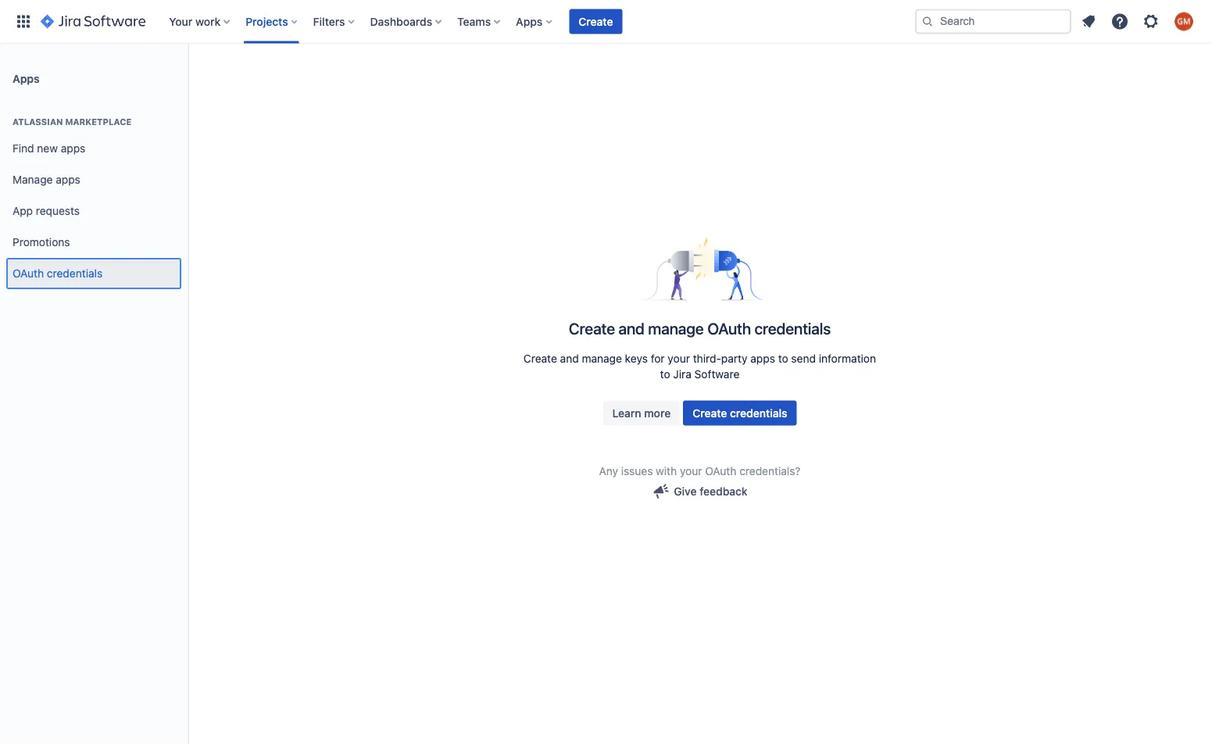 Task type: describe. For each thing, give the bounding box(es) containing it.
1 vertical spatial your
[[680, 464, 702, 477]]

any issues with your oauth credentials?
[[599, 464, 801, 477]]

oauth inside 'link'
[[13, 267, 44, 280]]

with
[[656, 464, 677, 477]]

third-
[[693, 352, 721, 365]]

Search field
[[915, 9, 1072, 34]]

banner containing your work
[[0, 0, 1212, 44]]

apps button
[[511, 9, 558, 34]]

your work
[[169, 15, 221, 28]]

party
[[721, 352, 748, 365]]

promotions
[[13, 236, 70, 249]]

credentials for oauth credentials
[[47, 267, 103, 280]]

feedback
[[700, 485, 748, 498]]

app
[[13, 204, 33, 217]]

your inside create and manage keys for your third-party apps to send information to jira software
[[668, 352, 690, 365]]

manage for keys
[[582, 352, 622, 365]]

create for create and manage keys for your third-party apps to send information to jira software
[[524, 352, 557, 365]]

issues
[[621, 464, 653, 477]]

send
[[791, 352, 816, 365]]

1 vertical spatial oauth
[[707, 319, 751, 338]]

apps inside dropdown button
[[516, 15, 543, 28]]

requests
[[36, 204, 80, 217]]

settings image
[[1142, 12, 1161, 31]]

promotions link
[[6, 227, 181, 258]]

for
[[651, 352, 665, 365]]

credentials?
[[740, 464, 801, 477]]

and for create and manage oauth credentials
[[619, 319, 645, 338]]

find new apps link
[[6, 133, 181, 164]]

create and manage oauth credentials
[[569, 319, 831, 338]]

manage apps
[[13, 173, 80, 186]]

manage for oauth
[[648, 319, 704, 338]]

1 vertical spatial apps
[[56, 173, 80, 186]]

appswitcher icon image
[[14, 12, 33, 31]]

create and manage keys for your third-party apps to send information to jira software
[[524, 352, 876, 380]]

teams
[[457, 15, 491, 28]]

create for create credentials
[[693, 407, 727, 419]]

apps inside create and manage keys for your third-party apps to send information to jira software
[[751, 352, 775, 365]]

your work button
[[164, 9, 236, 34]]

new
[[37, 142, 58, 155]]

create credentials
[[693, 407, 787, 419]]

projects
[[246, 15, 288, 28]]

dashboards button
[[365, 9, 448, 34]]

sidebar navigation image
[[170, 63, 205, 94]]

create button
[[569, 9, 623, 34]]

manage
[[13, 173, 53, 186]]



Task type: vqa. For each thing, say whether or not it's contained in the screenshot.
Create's "Create"
yes



Task type: locate. For each thing, give the bounding box(es) containing it.
manage apps link
[[6, 164, 181, 195]]

and
[[619, 319, 645, 338], [560, 352, 579, 365]]

dashboards
[[370, 15, 432, 28]]

your up jira
[[668, 352, 690, 365]]

apps
[[61, 142, 85, 155], [56, 173, 80, 186], [751, 352, 775, 365]]

work
[[195, 15, 221, 28]]

1 vertical spatial credentials
[[755, 319, 831, 338]]

credentials for create credentials
[[730, 407, 787, 419]]

credentials down promotions link
[[47, 267, 103, 280]]

give feedback button
[[643, 479, 757, 504]]

apps right the teams dropdown button
[[516, 15, 543, 28]]

to left send at the top of the page
[[778, 352, 788, 365]]

apps right new
[[61, 142, 85, 155]]

1 vertical spatial and
[[560, 352, 579, 365]]

1 horizontal spatial manage
[[648, 319, 704, 338]]

1 horizontal spatial to
[[778, 352, 788, 365]]

1 vertical spatial to
[[660, 367, 670, 380]]

credentials inside button
[[730, 407, 787, 419]]

create inside create button
[[579, 15, 613, 28]]

oauth credentials link
[[6, 258, 181, 289]]

0 vertical spatial your
[[668, 352, 690, 365]]

credentials inside 'link'
[[47, 267, 103, 280]]

find
[[13, 142, 34, 155]]

teams button
[[453, 9, 507, 34]]

apps up requests
[[56, 173, 80, 186]]

banner
[[0, 0, 1212, 44]]

0 horizontal spatial and
[[560, 352, 579, 365]]

credentials
[[47, 267, 103, 280], [755, 319, 831, 338], [730, 407, 787, 419]]

apps right party
[[751, 352, 775, 365]]

software
[[695, 367, 740, 380]]

information
[[819, 352, 876, 365]]

and inside create and manage keys for your third-party apps to send information to jira software
[[560, 352, 579, 365]]

0 vertical spatial credentials
[[47, 267, 103, 280]]

credentials up send at the top of the page
[[755, 319, 831, 338]]

your
[[169, 15, 193, 28]]

your profile and settings image
[[1175, 12, 1193, 31]]

atlassian marketplace
[[13, 117, 132, 127]]

0 vertical spatial to
[[778, 352, 788, 365]]

oauth up feedback
[[705, 464, 737, 477]]

oauth down promotions
[[13, 267, 44, 280]]

0 vertical spatial and
[[619, 319, 645, 338]]

and left keys
[[560, 352, 579, 365]]

manage left keys
[[582, 352, 622, 365]]

app requests link
[[6, 195, 181, 227]]

your
[[668, 352, 690, 365], [680, 464, 702, 477]]

create inside create credentials button
[[693, 407, 727, 419]]

manage inside create and manage keys for your third-party apps to send information to jira software
[[582, 352, 622, 365]]

and up keys
[[619, 319, 645, 338]]

0 vertical spatial oauth
[[13, 267, 44, 280]]

oauth up party
[[707, 319, 751, 338]]

give
[[674, 485, 697, 498]]

1 horizontal spatial and
[[619, 319, 645, 338]]

keys
[[625, 352, 648, 365]]

create for create
[[579, 15, 613, 28]]

0 vertical spatial apps
[[61, 142, 85, 155]]

2 vertical spatial oauth
[[705, 464, 737, 477]]

to left jira
[[660, 367, 670, 380]]

learn more
[[612, 407, 671, 419]]

notifications image
[[1079, 12, 1098, 31]]

to
[[778, 352, 788, 365], [660, 367, 670, 380]]

marketplace
[[65, 117, 132, 127]]

0 horizontal spatial apps
[[13, 72, 40, 85]]

2 vertical spatial credentials
[[730, 407, 787, 419]]

filters button
[[308, 9, 361, 34]]

oauth
[[13, 267, 44, 280], [707, 319, 751, 338], [705, 464, 737, 477]]

learn
[[612, 407, 641, 419]]

1 vertical spatial manage
[[582, 352, 622, 365]]

atlassian marketplace group
[[6, 100, 181, 294]]

app requests
[[13, 204, 80, 217]]

help image
[[1111, 12, 1129, 31]]

0 horizontal spatial manage
[[582, 352, 622, 365]]

credentials down software
[[730, 407, 787, 419]]

learn more link
[[603, 401, 680, 426]]

0 vertical spatial manage
[[648, 319, 704, 338]]

your up give
[[680, 464, 702, 477]]

1 vertical spatial apps
[[13, 72, 40, 85]]

primary element
[[9, 0, 915, 43]]

jira software image
[[41, 12, 146, 31], [41, 12, 146, 31]]

any
[[599, 464, 618, 477]]

1 horizontal spatial apps
[[516, 15, 543, 28]]

atlassian
[[13, 117, 63, 127]]

create for create and manage oauth credentials
[[569, 319, 615, 338]]

0 vertical spatial apps
[[516, 15, 543, 28]]

jira
[[673, 367, 692, 380]]

create inside create and manage keys for your third-party apps to send information to jira software
[[524, 352, 557, 365]]

manage
[[648, 319, 704, 338], [582, 352, 622, 365]]

create
[[579, 15, 613, 28], [569, 319, 615, 338], [524, 352, 557, 365], [693, 407, 727, 419]]

oauth credentials
[[13, 267, 103, 280]]

2 vertical spatial apps
[[751, 352, 775, 365]]

0 horizontal spatial to
[[660, 367, 670, 380]]

search image
[[921, 15, 934, 28]]

filters
[[313, 15, 345, 28]]

find new apps
[[13, 142, 85, 155]]

apps
[[516, 15, 543, 28], [13, 72, 40, 85]]

apps up atlassian
[[13, 72, 40, 85]]

create credentials button
[[683, 401, 797, 426]]

give feedback
[[674, 485, 748, 498]]

more
[[644, 407, 671, 419]]

projects button
[[241, 9, 304, 34]]

and for create and manage keys for your third-party apps to send information to jira software
[[560, 352, 579, 365]]

manage up for
[[648, 319, 704, 338]]



